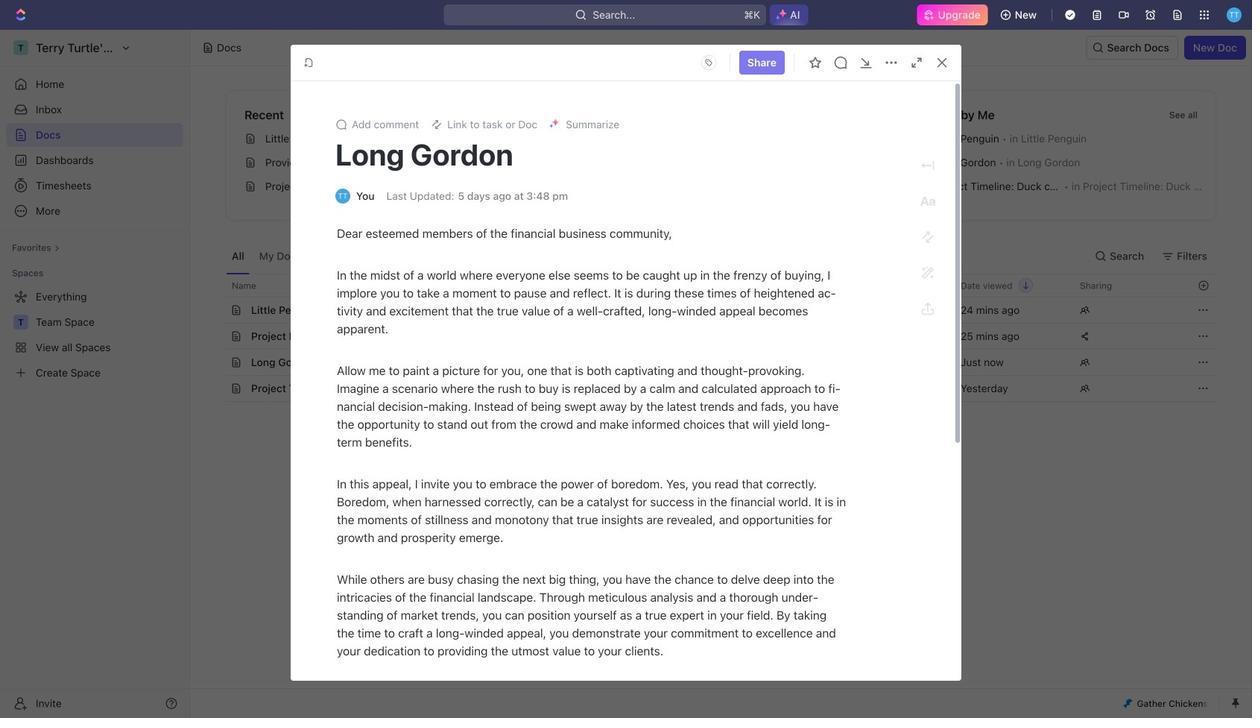 Task type: vqa. For each thing, say whether or not it's contained in the screenshot.
cell
yes



Task type: describe. For each thing, give the bounding box(es) containing it.
tree inside sidebar navigation
[[6, 285, 183, 385]]

1 row from the top
[[210, 274, 1217, 298]]

5 row from the top
[[210, 375, 1217, 402]]

2 row from the top
[[210, 297, 1217, 324]]



Task type: locate. For each thing, give the bounding box(es) containing it.
3 row from the top
[[210, 323, 1217, 350]]

tab list
[[226, 239, 596, 274]]

column header
[[210, 274, 226, 298]]

row
[[210, 274, 1217, 298], [210, 297, 1217, 324], [210, 323, 1217, 350], [210, 349, 1217, 376], [210, 375, 1217, 402]]

cell
[[210, 298, 226, 323], [833, 298, 952, 323], [210, 324, 226, 349], [210, 350, 226, 375], [210, 376, 226, 401], [833, 376, 952, 401]]

drumstick bite image
[[1124, 699, 1133, 708]]

table
[[210, 274, 1217, 402]]

4 row from the top
[[210, 349, 1217, 376]]

sidebar navigation
[[0, 30, 190, 718]]

tree
[[6, 285, 183, 385]]

dropdown menu image
[[697, 51, 721, 75]]



